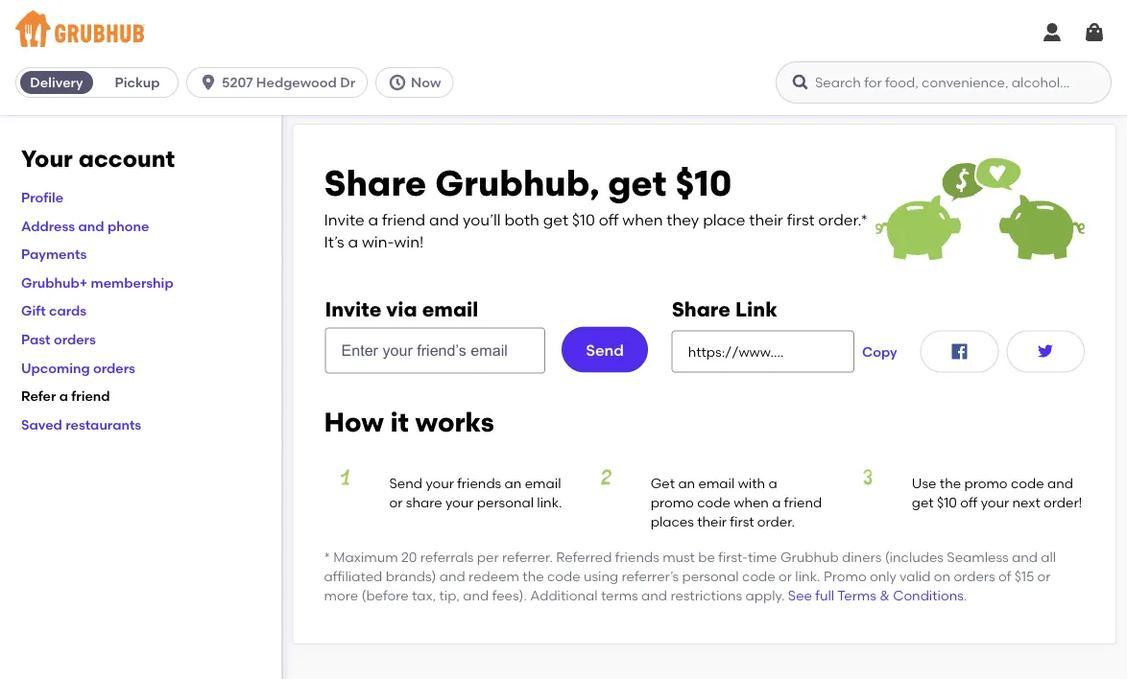 Task type: describe. For each thing, give the bounding box(es) containing it.
phone
[[107, 218, 149, 234]]

and down referrer's
[[642, 588, 667, 604]]

order.*
[[818, 211, 868, 229]]

the inside * maximum 20 referrals per referrer. referred friends must be first-time grubhub diners (includes seamless and all affiliated brands) and redeem the code using referrer's personal code or link. promo only valid on orders of $15 or more (before tax, tip, and fees). additional terms and restrictions apply.
[[523, 569, 544, 585]]

.
[[964, 588, 967, 604]]

send for send
[[586, 341, 624, 360]]

they
[[667, 211, 699, 229]]

share for grubhub,
[[324, 162, 427, 204]]

an inside send your friends an email or share your personal link.
[[505, 475, 522, 492]]

account
[[78, 145, 175, 173]]

pickup button
[[97, 67, 178, 98]]

you'll
[[463, 211, 501, 229]]

brands)
[[386, 569, 436, 585]]

5207 hedgewood dr button
[[186, 67, 376, 98]]

refer a friend
[[21, 388, 110, 405]]

places
[[651, 514, 694, 531]]

use the promo code and get $10 off your next order!
[[912, 475, 1083, 511]]

grubhub+ membership link
[[21, 275, 173, 291]]

use
[[912, 475, 937, 492]]

on
[[934, 569, 951, 585]]

valid
[[900, 569, 931, 585]]

and up tip,
[[440, 569, 465, 585]]

orders for upcoming orders
[[93, 360, 135, 376]]

send button
[[562, 327, 648, 373]]

see
[[788, 588, 812, 604]]

your right share
[[446, 495, 474, 511]]

invite inside share grubhub, get $10 invite a friend and you'll both get $10 off when they place their first order.* it's a win-win!
[[324, 211, 365, 229]]

place
[[703, 211, 746, 229]]

a right it's
[[348, 232, 358, 251]]

code up additional
[[547, 569, 581, 585]]

$15
[[1015, 569, 1034, 585]]

Enter your friend's email email field
[[325, 328, 546, 374]]

order.
[[757, 514, 795, 531]]

personal inside * maximum 20 referrals per referrer. referred friends must be first-time grubhub diners (includes seamless and all affiliated brands) and redeem the code using referrer's personal code or link. promo only valid on orders of $15 or more (before tax, tip, and fees). additional terms and restrictions apply.
[[682, 569, 739, 585]]

and left phone on the top
[[78, 218, 104, 234]]

email for invite via email
[[422, 297, 478, 322]]

orders for past orders
[[54, 331, 96, 348]]

your inside use the promo code and get $10 off your next order!
[[981, 495, 1009, 511]]

share link
[[672, 297, 778, 322]]

0 vertical spatial get
[[608, 162, 667, 204]]

friends inside * maximum 20 referrals per referrer. referred friends must be first-time grubhub diners (includes seamless and all affiliated brands) and redeem the code using referrer's personal code or link. promo only valid on orders of $15 or more (before tax, tip, and fees). additional terms and restrictions apply.
[[615, 549, 659, 565]]

terms
[[838, 588, 877, 604]]

step 1 image
[[324, 470, 366, 486]]

0 vertical spatial $10
[[675, 162, 732, 204]]

when inside 'get an email with a promo code when a friend places their first order.'
[[734, 495, 769, 511]]

friend inside share grubhub, get $10 invite a friend and you'll both get $10 off when they place their first order.* it's a win-win!
[[382, 211, 426, 229]]

all
[[1041, 549, 1056, 565]]

be
[[698, 549, 715, 565]]

time
[[748, 549, 777, 565]]

fees).
[[492, 588, 527, 604]]

1 vertical spatial invite
[[325, 297, 382, 322]]

code inside use the promo code and get $10 off your next order!
[[1011, 475, 1044, 492]]

copy button
[[855, 331, 905, 373]]

the inside use the promo code and get $10 off your next order!
[[940, 475, 961, 492]]

saved restaurants
[[21, 417, 141, 433]]

payments
[[21, 246, 87, 263]]

share grubhub, get $10 invite a friend and you'll both get $10 off when they place their first order.* it's a win-win!
[[324, 162, 868, 251]]

link. inside send your friends an email or share your personal link.
[[537, 495, 562, 511]]

grubhub,
[[435, 162, 600, 204]]

5207 hedgewood dr
[[222, 74, 355, 91]]

now button
[[376, 67, 461, 98]]

promo
[[824, 569, 867, 585]]

tip,
[[439, 588, 460, 604]]

off inside use the promo code and get $10 off your next order!
[[960, 495, 978, 511]]

referred
[[556, 549, 612, 565]]

cards
[[49, 303, 87, 319]]

now
[[411, 74, 441, 91]]

upcoming
[[21, 360, 90, 376]]

first inside share grubhub, get $10 invite a friend and you'll both get $10 off when they place their first order.* it's a win-win!
[[787, 211, 815, 229]]

5207
[[222, 74, 253, 91]]

with
[[738, 475, 765, 492]]

past orders
[[21, 331, 96, 348]]

both
[[505, 211, 540, 229]]

membership
[[91, 275, 173, 291]]

personal inside send your friends an email or share your personal link.
[[477, 495, 534, 511]]

a up order.
[[772, 495, 781, 511]]

or inside send your friends an email or share your personal link.
[[389, 495, 403, 511]]

1 vertical spatial get
[[543, 211, 568, 229]]

upcoming orders link
[[21, 360, 135, 376]]

referrer's
[[622, 569, 679, 585]]

friends inside send your friends an email or share your personal link.
[[457, 475, 501, 492]]

share for link
[[672, 297, 731, 322]]

via
[[386, 297, 417, 322]]

their inside 'get an email with a promo code when a friend places their first order.'
[[697, 514, 727, 531]]

first inside 'get an email with a promo code when a friend places their first order.'
[[730, 514, 754, 531]]

conditions
[[893, 588, 964, 604]]

grubhub
[[781, 549, 839, 565]]

see full terms & conditions .
[[788, 588, 967, 604]]

link
[[736, 297, 778, 322]]

upcoming orders
[[21, 360, 135, 376]]

$10 inside use the promo code and get $10 off your next order!
[[937, 495, 957, 511]]

* maximum 20 referrals per referrer. referred friends must be first-time grubhub diners (includes seamless and all affiliated brands) and redeem the code using referrer's personal code or link. promo only valid on orders of $15 or more (before tax, tip, and fees). additional terms and restrictions apply.
[[324, 549, 1056, 604]]

step 2 image
[[585, 470, 628, 486]]

&
[[880, 588, 890, 604]]

2 horizontal spatial or
[[1038, 569, 1051, 585]]

gift cards
[[21, 303, 87, 319]]

must
[[663, 549, 695, 565]]

promo inside use the promo code and get $10 off your next order!
[[965, 475, 1008, 492]]

code down time
[[742, 569, 776, 585]]

get an email with a promo code when a friend places their first order.
[[651, 475, 822, 531]]

refer a friend link
[[21, 388, 110, 405]]

win!
[[394, 232, 424, 251]]

referrer.
[[502, 549, 553, 565]]

saved
[[21, 417, 62, 433]]

and inside share grubhub, get $10 invite a friend and you'll both get $10 off when they place their first order.* it's a win-win!
[[429, 211, 459, 229]]

send for send your friends an email or share your personal link.
[[389, 475, 423, 492]]

share
[[406, 495, 442, 511]]

1 horizontal spatial or
[[779, 569, 792, 585]]

when inside share grubhub, get $10 invite a friend and you'll both get $10 off when they place their first order.* it's a win-win!
[[623, 211, 663, 229]]

see full terms & conditions link
[[788, 588, 964, 604]]

invite via email
[[325, 297, 478, 322]]

delivery button
[[16, 67, 97, 98]]



Task type: locate. For each thing, give the bounding box(es) containing it.
0 horizontal spatial send
[[389, 475, 423, 492]]

1 horizontal spatial the
[[940, 475, 961, 492]]

0 horizontal spatial or
[[389, 495, 403, 511]]

get down use on the right
[[912, 495, 934, 511]]

the down referrer.
[[523, 569, 544, 585]]

a right the 'refer'
[[59, 388, 68, 405]]

hedgewood
[[256, 74, 337, 91]]

promo up the places
[[651, 495, 694, 511]]

1 an from the left
[[505, 475, 522, 492]]

dr
[[340, 74, 355, 91]]

2 horizontal spatial get
[[912, 495, 934, 511]]

full
[[816, 588, 835, 604]]

$10
[[675, 162, 732, 204], [572, 211, 595, 229], [937, 495, 957, 511]]

apply.
[[746, 588, 785, 604]]

using
[[584, 569, 619, 585]]

diners
[[842, 549, 882, 565]]

friends down works
[[457, 475, 501, 492]]

1 horizontal spatial when
[[734, 495, 769, 511]]

0 horizontal spatial personal
[[477, 495, 534, 511]]

friend up order.
[[784, 495, 822, 511]]

the right use on the right
[[940, 475, 961, 492]]

redeem
[[469, 569, 520, 585]]

get up the they
[[608, 162, 667, 204]]

and right tip,
[[463, 588, 489, 604]]

1 horizontal spatial email
[[525, 475, 561, 492]]

svg image inside the 5207 hedgewood dr button
[[199, 73, 218, 92]]

address and phone link
[[21, 218, 149, 234]]

per
[[477, 549, 499, 565]]

svg image right the copy button
[[948, 341, 971, 364]]

1 vertical spatial send
[[389, 475, 423, 492]]

first left order.
[[730, 514, 754, 531]]

email inside send your friends an email or share your personal link.
[[525, 475, 561, 492]]

their up be
[[697, 514, 727, 531]]

1 vertical spatial friends
[[615, 549, 659, 565]]

maximum
[[333, 549, 398, 565]]

svg image
[[1041, 21, 1064, 44], [1083, 21, 1106, 44], [199, 73, 218, 92], [791, 73, 810, 92], [1034, 341, 1057, 364]]

0 vertical spatial link.
[[537, 495, 562, 511]]

1 horizontal spatial an
[[678, 475, 695, 492]]

0 vertical spatial friends
[[457, 475, 501, 492]]

a
[[368, 211, 378, 229], [348, 232, 358, 251], [59, 388, 68, 405], [769, 475, 777, 492], [772, 495, 781, 511]]

past
[[21, 331, 50, 348]]

email inside 'get an email with a promo code when a friend places their first order.'
[[699, 475, 735, 492]]

0 vertical spatial share
[[324, 162, 427, 204]]

only
[[870, 569, 897, 585]]

your up share
[[426, 475, 454, 492]]

friends up referrer's
[[615, 549, 659, 565]]

code inside 'get an email with a promo code when a friend places their first order.'
[[697, 495, 731, 511]]

0 horizontal spatial link.
[[537, 495, 562, 511]]

orders up refer a friend link
[[93, 360, 135, 376]]

1 horizontal spatial off
[[960, 495, 978, 511]]

$10 up place
[[675, 162, 732, 204]]

get inside use the promo code and get $10 off your next order!
[[912, 495, 934, 511]]

1 horizontal spatial $10
[[675, 162, 732, 204]]

promo inside 'get an email with a promo code when a friend places their first order.'
[[651, 495, 694, 511]]

works
[[415, 406, 494, 439]]

0 horizontal spatial friends
[[457, 475, 501, 492]]

send inside send your friends an email or share your personal link.
[[389, 475, 423, 492]]

referrals
[[420, 549, 474, 565]]

0 horizontal spatial get
[[543, 211, 568, 229]]

0 horizontal spatial an
[[505, 475, 522, 492]]

when
[[623, 211, 663, 229], [734, 495, 769, 511]]

get
[[608, 162, 667, 204], [543, 211, 568, 229], [912, 495, 934, 511]]

grubhub+
[[21, 275, 88, 291]]

2 vertical spatial get
[[912, 495, 934, 511]]

gift
[[21, 303, 46, 319]]

orders
[[54, 331, 96, 348], [93, 360, 135, 376], [954, 569, 995, 585]]

1 vertical spatial promo
[[651, 495, 694, 511]]

first-
[[718, 549, 748, 565]]

how
[[324, 406, 384, 439]]

0 horizontal spatial friend
[[71, 388, 110, 405]]

orders down seamless
[[954, 569, 995, 585]]

0 horizontal spatial first
[[730, 514, 754, 531]]

0 vertical spatial personal
[[477, 495, 534, 511]]

step 3 image
[[847, 470, 889, 486]]

link.
[[537, 495, 562, 511], [795, 569, 821, 585]]

2 horizontal spatial $10
[[937, 495, 957, 511]]

0 vertical spatial orders
[[54, 331, 96, 348]]

email left "step 2" icon
[[525, 475, 561, 492]]

promo right use on the right
[[965, 475, 1008, 492]]

1 horizontal spatial get
[[608, 162, 667, 204]]

Search for food, convenience, alcohol... search field
[[776, 61, 1112, 104]]

copy
[[862, 344, 898, 360]]

1 horizontal spatial link.
[[795, 569, 821, 585]]

an up referrer.
[[505, 475, 522, 492]]

your left next
[[981, 495, 1009, 511]]

(before
[[362, 588, 409, 604]]

0 horizontal spatial promo
[[651, 495, 694, 511]]

additional
[[530, 588, 598, 604]]

1 vertical spatial first
[[730, 514, 754, 531]]

invite left via
[[325, 297, 382, 322]]

it
[[390, 406, 409, 439]]

your
[[21, 145, 73, 173]]

0 vertical spatial the
[[940, 475, 961, 492]]

0 vertical spatial svg image
[[388, 73, 407, 92]]

svg image left now
[[388, 73, 407, 92]]

more
[[324, 588, 358, 604]]

(includes
[[885, 549, 944, 565]]

*
[[324, 549, 330, 565]]

2 an from the left
[[678, 475, 695, 492]]

personal up per
[[477, 495, 534, 511]]

grubhub+ membership
[[21, 275, 173, 291]]

2 vertical spatial friend
[[784, 495, 822, 511]]

0 vertical spatial send
[[586, 341, 624, 360]]

1 vertical spatial svg image
[[948, 341, 971, 364]]

share left link
[[672, 297, 731, 322]]

when down the with
[[734, 495, 769, 511]]

email
[[422, 297, 478, 322], [525, 475, 561, 492], [699, 475, 735, 492]]

orders up upcoming orders "link"
[[54, 331, 96, 348]]

send your friends an email or share your personal link.
[[389, 475, 562, 511]]

link. inside * maximum 20 referrals per referrer. referred friends must be first-time grubhub diners (includes seamless and all affiliated brands) and redeem the code using referrer's personal code or link. promo only valid on orders of $15 or more (before tax, tip, and fees). additional terms and restrictions apply.
[[795, 569, 821, 585]]

first
[[787, 211, 815, 229], [730, 514, 754, 531]]

delivery
[[30, 74, 83, 91]]

address
[[21, 218, 75, 234]]

0 vertical spatial when
[[623, 211, 663, 229]]

pickup
[[115, 74, 160, 91]]

and up order! at the bottom
[[1048, 475, 1074, 492]]

1 vertical spatial $10
[[572, 211, 595, 229]]

next
[[1013, 495, 1041, 511]]

friend up the win!
[[382, 211, 426, 229]]

win-
[[362, 232, 394, 251]]

terms
[[601, 588, 638, 604]]

gift cards link
[[21, 303, 87, 319]]

personal down be
[[682, 569, 739, 585]]

$10 up seamless
[[937, 495, 957, 511]]

send inside button
[[586, 341, 624, 360]]

invite up it's
[[324, 211, 365, 229]]

get
[[651, 475, 675, 492]]

share grubhub and save image
[[876, 156, 1085, 261]]

affiliated
[[324, 569, 383, 585]]

2 vertical spatial $10
[[937, 495, 957, 511]]

restrictions
[[671, 588, 742, 604]]

personal
[[477, 495, 534, 511], [682, 569, 739, 585]]

code up be
[[697, 495, 731, 511]]

1 vertical spatial orders
[[93, 360, 135, 376]]

friend
[[382, 211, 426, 229], [71, 388, 110, 405], [784, 495, 822, 511]]

promo
[[965, 475, 1008, 492], [651, 495, 694, 511]]

saved restaurants link
[[21, 417, 141, 433]]

get right both
[[543, 211, 568, 229]]

1 horizontal spatial friend
[[382, 211, 426, 229]]

svg image inside now button
[[388, 73, 407, 92]]

off inside share grubhub, get $10 invite a friend and you'll both get $10 off when they place their first order.* it's a win-win!
[[599, 211, 619, 229]]

1 vertical spatial personal
[[682, 569, 739, 585]]

0 horizontal spatial their
[[697, 514, 727, 531]]

1 horizontal spatial their
[[749, 211, 783, 229]]

1 vertical spatial link.
[[795, 569, 821, 585]]

the
[[940, 475, 961, 492], [523, 569, 544, 585]]

and left you'll
[[429, 211, 459, 229]]

friends
[[457, 475, 501, 492], [615, 549, 659, 565]]

0 vertical spatial off
[[599, 211, 619, 229]]

0 horizontal spatial svg image
[[388, 73, 407, 92]]

1 vertical spatial share
[[672, 297, 731, 322]]

past orders link
[[21, 331, 96, 348]]

profile link
[[21, 189, 63, 206]]

of
[[999, 569, 1011, 585]]

link. down grubhub
[[795, 569, 821, 585]]

1 horizontal spatial promo
[[965, 475, 1008, 492]]

off left the they
[[599, 211, 619, 229]]

an
[[505, 475, 522, 492], [678, 475, 695, 492]]

your account
[[21, 145, 175, 173]]

a right the with
[[769, 475, 777, 492]]

an inside 'get an email with a promo code when a friend places their first order.'
[[678, 475, 695, 492]]

1 horizontal spatial share
[[672, 297, 731, 322]]

seamless
[[947, 549, 1009, 565]]

2 horizontal spatial email
[[699, 475, 735, 492]]

their
[[749, 211, 783, 229], [697, 514, 727, 531]]

friend inside 'get an email with a promo code when a friend places their first order.'
[[784, 495, 822, 511]]

1 vertical spatial off
[[960, 495, 978, 511]]

0 vertical spatial their
[[749, 211, 783, 229]]

None text field
[[672, 331, 855, 373]]

or left share
[[389, 495, 403, 511]]

2 vertical spatial orders
[[954, 569, 995, 585]]

first left order.*
[[787, 211, 815, 229]]

profile
[[21, 189, 63, 206]]

email left the with
[[699, 475, 735, 492]]

when left the they
[[623, 211, 663, 229]]

1 horizontal spatial first
[[787, 211, 815, 229]]

payments link
[[21, 246, 87, 263]]

your
[[426, 475, 454, 492], [446, 495, 474, 511], [981, 495, 1009, 511]]

tax,
[[412, 588, 436, 604]]

svg image
[[388, 73, 407, 92], [948, 341, 971, 364]]

$10 right both
[[572, 211, 595, 229]]

0 vertical spatial promo
[[965, 475, 1008, 492]]

link. up referrer.
[[537, 495, 562, 511]]

share inside share grubhub, get $10 invite a friend and you'll both get $10 off when they place their first order.* it's a win-win!
[[324, 162, 427, 204]]

or right $15
[[1038, 569, 1051, 585]]

20
[[401, 549, 417, 565]]

main navigation navigation
[[0, 0, 1127, 115]]

code up next
[[1011, 475, 1044, 492]]

0 horizontal spatial off
[[599, 211, 619, 229]]

1 vertical spatial their
[[697, 514, 727, 531]]

refer
[[21, 388, 56, 405]]

1 vertical spatial when
[[734, 495, 769, 511]]

a up win-
[[368, 211, 378, 229]]

and up $15
[[1012, 549, 1038, 565]]

1 vertical spatial friend
[[71, 388, 110, 405]]

0 vertical spatial invite
[[324, 211, 365, 229]]

0 horizontal spatial $10
[[572, 211, 595, 229]]

share up win-
[[324, 162, 427, 204]]

email for get an email with a promo code when a friend places their first order.
[[699, 475, 735, 492]]

1 vertical spatial the
[[523, 569, 544, 585]]

0 horizontal spatial the
[[523, 569, 544, 585]]

or up see
[[779, 569, 792, 585]]

restaurants
[[66, 417, 141, 433]]

0 vertical spatial friend
[[382, 211, 426, 229]]

friend up saved restaurants link in the left of the page
[[71, 388, 110, 405]]

0 horizontal spatial when
[[623, 211, 663, 229]]

1 horizontal spatial friends
[[615, 549, 659, 565]]

2 horizontal spatial friend
[[784, 495, 822, 511]]

and inside use the promo code and get $10 off your next order!
[[1048, 475, 1074, 492]]

1 horizontal spatial svg image
[[948, 341, 971, 364]]

and
[[429, 211, 459, 229], [78, 218, 104, 234], [1048, 475, 1074, 492], [1012, 549, 1038, 565], [440, 569, 465, 585], [463, 588, 489, 604], [642, 588, 667, 604]]

orders inside * maximum 20 referrals per referrer. referred friends must be first-time grubhub diners (includes seamless and all affiliated brands) and redeem the code using referrer's personal code or link. promo only valid on orders of $15 or more (before tax, tip, and fees). additional terms and restrictions apply.
[[954, 569, 995, 585]]

off up seamless
[[960, 495, 978, 511]]

share
[[324, 162, 427, 204], [672, 297, 731, 322]]

their inside share grubhub, get $10 invite a friend and you'll both get $10 off when they place their first order.* it's a win-win!
[[749, 211, 783, 229]]

1 horizontal spatial send
[[586, 341, 624, 360]]

an right get
[[678, 475, 695, 492]]

email up enter your friend's email email field
[[422, 297, 478, 322]]

1 horizontal spatial personal
[[682, 569, 739, 585]]

0 horizontal spatial email
[[422, 297, 478, 322]]

order!
[[1044, 495, 1083, 511]]

0 vertical spatial first
[[787, 211, 815, 229]]

0 horizontal spatial share
[[324, 162, 427, 204]]

their right place
[[749, 211, 783, 229]]



Task type: vqa. For each thing, say whether or not it's contained in the screenshot.
Fresh avocado and pico de Gallo. Add pork carnitas for an extra charge. Vegan option available.
no



